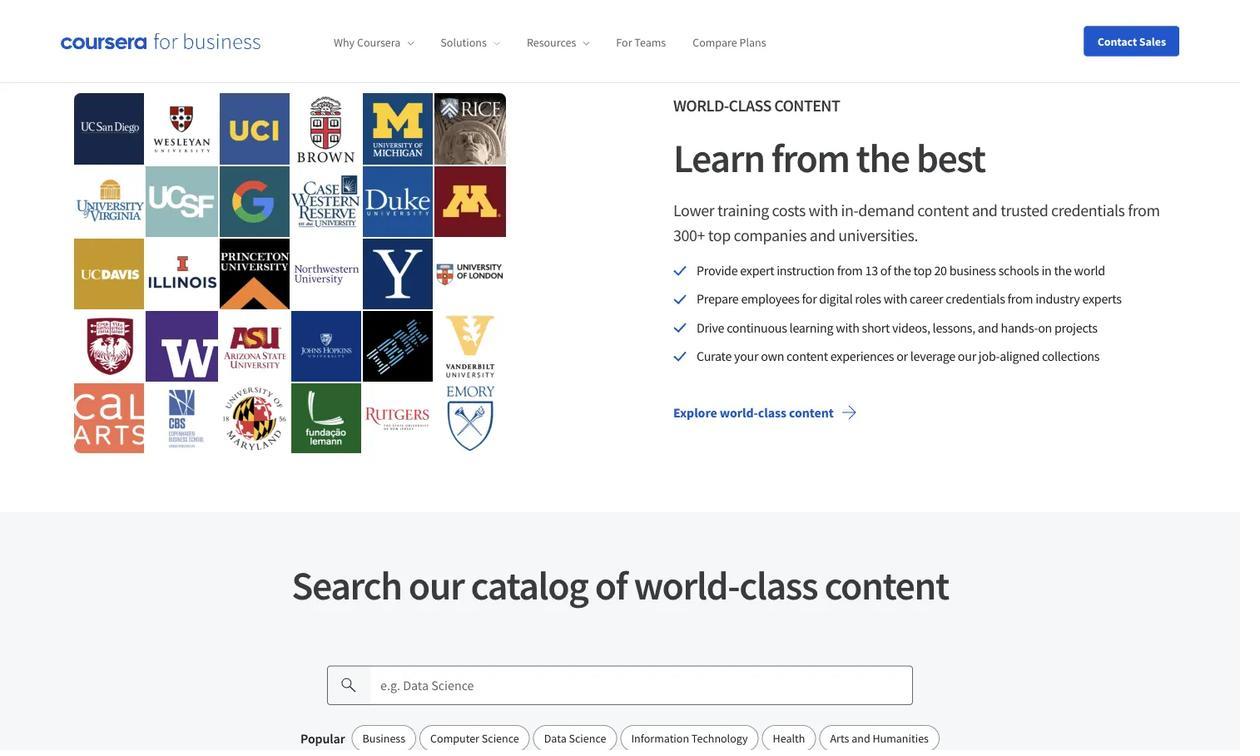 Task type: vqa. For each thing, say whether or not it's contained in the screenshot.
"For Teams" link
yes



Task type: locate. For each thing, give the bounding box(es) containing it.
2 vertical spatial with
[[836, 320, 860, 336]]

300+
[[673, 225, 705, 246]]

1 vertical spatial of
[[595, 561, 627, 611]]

thirty logos from well known universities image
[[74, 93, 506, 454]]

for
[[802, 291, 817, 308]]

catalog
[[471, 561, 588, 611]]

our
[[958, 348, 976, 365], [409, 561, 464, 611]]

career
[[910, 291, 943, 308]]

Health button
[[762, 726, 816, 751]]

2 vertical spatial class
[[739, 561, 818, 611]]

the up the 'prepare employees for digital roles with career credentials from industry experts'
[[894, 262, 911, 279]]

1 horizontal spatial our
[[958, 348, 976, 365]]

prepare
[[697, 291, 739, 308]]

science right data
[[569, 732, 606, 747]]

credentials down business
[[946, 291, 1005, 308]]

data science
[[544, 732, 606, 747]]

1 vertical spatial class
[[758, 404, 787, 421]]

experts
[[1083, 291, 1122, 308]]

projects
[[1055, 320, 1098, 336]]

0 vertical spatial credentials
[[1051, 200, 1125, 221]]

world-
[[720, 404, 758, 421], [634, 561, 739, 611]]

0 vertical spatial our
[[958, 348, 976, 365]]

credentials up world
[[1051, 200, 1125, 221]]

with left in-
[[809, 200, 838, 221]]

credentials
[[1051, 200, 1125, 221], [946, 291, 1005, 308]]

coursera for business image
[[61, 33, 261, 50]]

with for short
[[836, 320, 860, 336]]

1 vertical spatial top
[[914, 262, 932, 279]]

class
[[729, 95, 772, 116], [758, 404, 787, 421], [739, 561, 818, 611]]

demand
[[859, 200, 915, 221]]

Information Technology button
[[621, 726, 759, 751]]

of right 13
[[881, 262, 891, 279]]

with left short
[[836, 320, 860, 336]]

world
[[1074, 262, 1105, 279]]

and right arts
[[852, 732, 870, 747]]

0 horizontal spatial credentials
[[946, 291, 1005, 308]]

2 science from the left
[[569, 732, 606, 747]]

search
[[292, 561, 402, 611]]

0 vertical spatial with
[[809, 200, 838, 221]]

with inside lower training costs with in-demand content and trusted credentials from 300+ top companies and universities.
[[809, 200, 838, 221]]

own
[[761, 348, 784, 365]]

health
[[773, 732, 805, 747]]

of right catalog
[[595, 561, 627, 611]]

data
[[544, 732, 567, 747]]

humanities
[[873, 732, 929, 747]]

curate
[[697, 348, 732, 365]]

top right 300+
[[708, 225, 731, 246]]

top left the 20
[[914, 262, 932, 279]]

1 vertical spatial with
[[884, 291, 907, 308]]

0 horizontal spatial top
[[708, 225, 731, 246]]

solutions
[[441, 35, 487, 50]]

experiences
[[831, 348, 894, 365]]

0 horizontal spatial our
[[409, 561, 464, 611]]

or
[[897, 348, 908, 365]]

science for data science
[[569, 732, 606, 747]]

compare
[[693, 35, 737, 50]]

hands-
[[1001, 320, 1038, 336]]

industry
[[1036, 291, 1080, 308]]

teams
[[635, 35, 666, 50]]

top
[[708, 225, 731, 246], [914, 262, 932, 279]]

the
[[856, 133, 910, 183], [894, 262, 911, 279], [1054, 262, 1072, 279]]

Business button
[[352, 726, 416, 751]]

with for in-
[[809, 200, 838, 221]]

trusted
[[1001, 200, 1048, 221]]

0 vertical spatial world-
[[720, 404, 758, 421]]

technology
[[692, 732, 748, 747]]

videos,
[[892, 320, 930, 336]]

companies
[[734, 225, 807, 246]]

science right computer
[[482, 732, 519, 747]]

on
[[1038, 320, 1052, 336]]

search our catalog of world-class content
[[292, 561, 949, 611]]

1 horizontal spatial of
[[881, 262, 891, 279]]

Arts and Humanities button
[[820, 726, 940, 751]]

curate your own content experiences or leverage our job-aligned collections
[[697, 348, 1100, 365]]

why
[[334, 35, 355, 50]]

13
[[865, 262, 878, 279]]

contact sales button
[[1084, 26, 1180, 56]]

20
[[934, 262, 947, 279]]

1 vertical spatial world-
[[634, 561, 739, 611]]

1 science from the left
[[482, 732, 519, 747]]

0 vertical spatial top
[[708, 225, 731, 246]]

and
[[972, 200, 998, 221], [810, 225, 836, 246], [978, 320, 999, 336], [852, 732, 870, 747]]

drive
[[697, 320, 724, 336]]

credentials inside lower training costs with in-demand content and trusted credentials from 300+ top companies and universities.
[[1051, 200, 1125, 221]]

science for computer science
[[482, 732, 519, 747]]

contact
[[1098, 34, 1137, 49]]

content
[[774, 95, 840, 116], [918, 200, 969, 221], [787, 348, 828, 365], [789, 404, 834, 421], [825, 561, 949, 611]]

provide
[[697, 262, 738, 279]]

world-class content
[[673, 95, 840, 116]]

Search query text field
[[370, 666, 913, 706]]

with right roles
[[884, 291, 907, 308]]

top inside lower training costs with in-demand content and trusted credentials from 300+ top companies and universities.
[[708, 225, 731, 246]]

why coursera link
[[334, 35, 414, 50]]

of
[[881, 262, 891, 279], [595, 561, 627, 611]]

arts and humanities
[[830, 732, 929, 747]]

science
[[482, 732, 519, 747], [569, 732, 606, 747]]

1 horizontal spatial science
[[569, 732, 606, 747]]

collections
[[1042, 348, 1100, 365]]

from
[[771, 133, 849, 183], [1128, 200, 1160, 221], [837, 262, 863, 279], [1008, 291, 1033, 308]]

instruction
[[777, 262, 835, 279]]

1 horizontal spatial credentials
[[1051, 200, 1125, 221]]

0 horizontal spatial science
[[482, 732, 519, 747]]

with
[[809, 200, 838, 221], [884, 291, 907, 308], [836, 320, 860, 336]]



Task type: describe. For each thing, give the bounding box(es) containing it.
coursera
[[357, 35, 401, 50]]

roles
[[855, 291, 881, 308]]

learn from the best
[[673, 133, 985, 183]]

popular
[[301, 731, 345, 747]]

resources link
[[527, 35, 590, 50]]

the right in at the right top
[[1054, 262, 1072, 279]]

compare plans
[[693, 35, 766, 50]]

in-
[[841, 200, 859, 221]]

employees
[[741, 291, 800, 308]]

solutions link
[[441, 35, 500, 50]]

drive continuous learning with short videos, lessons, and hands-on projects
[[697, 320, 1098, 336]]

computer science
[[430, 732, 519, 747]]

resources
[[527, 35, 576, 50]]

0 horizontal spatial of
[[595, 561, 627, 611]]

and left trusted
[[972, 200, 998, 221]]

in
[[1042, 262, 1052, 279]]

popular option group
[[352, 726, 940, 751]]

and up instruction
[[810, 225, 836, 246]]

0 vertical spatial of
[[881, 262, 891, 279]]

prepare employees for digital roles with career credentials from industry experts
[[697, 291, 1122, 308]]

for
[[616, 35, 632, 50]]

costs
[[772, 200, 806, 221]]

why coursera
[[334, 35, 401, 50]]

0 vertical spatial class
[[729, 95, 772, 116]]

class inside explore world-class content link
[[758, 404, 787, 421]]

short
[[862, 320, 890, 336]]

Computer Science button
[[420, 726, 530, 751]]

lower training costs with in-demand content and trusted credentials from 300+ top companies and universities.
[[673, 200, 1160, 246]]

the up demand
[[856, 133, 910, 183]]

business
[[363, 732, 405, 747]]

Data Science button
[[533, 726, 617, 751]]

explore world-class content
[[673, 404, 834, 421]]

computer
[[430, 732, 479, 747]]

for teams
[[616, 35, 666, 50]]

world-
[[673, 95, 729, 116]]

content inside lower training costs with in-demand content and trusted credentials from 300+ top companies and universities.
[[918, 200, 969, 221]]

digital
[[819, 291, 853, 308]]

universities.
[[839, 225, 918, 246]]

lessons,
[[933, 320, 976, 336]]

compare plans link
[[693, 35, 766, 50]]

information technology
[[631, 732, 748, 747]]

continuous
[[727, 320, 787, 336]]

information
[[631, 732, 689, 747]]

world- inside explore world-class content link
[[720, 404, 758, 421]]

leverage
[[910, 348, 956, 365]]

1 vertical spatial our
[[409, 561, 464, 611]]

lower
[[673, 200, 715, 221]]

training
[[718, 200, 769, 221]]

schools
[[999, 262, 1039, 279]]

1 vertical spatial credentials
[[946, 291, 1005, 308]]

1 horizontal spatial top
[[914, 262, 932, 279]]

arts
[[830, 732, 849, 747]]

provide expert instruction from 13 of the top 20 business schools in the world
[[697, 262, 1105, 279]]

contact sales
[[1098, 34, 1166, 49]]

and up job-
[[978, 320, 999, 336]]

sales
[[1140, 34, 1166, 49]]

best
[[916, 133, 985, 183]]

for teams link
[[616, 35, 666, 50]]

aligned
[[1000, 348, 1040, 365]]

expert
[[740, 262, 774, 279]]

from inside lower training costs with in-demand content and trusted credentials from 300+ top companies and universities.
[[1128, 200, 1160, 221]]

explore world-class content link
[[660, 393, 871, 433]]

job-
[[979, 348, 1000, 365]]

your
[[734, 348, 759, 365]]

learn
[[673, 133, 765, 183]]

explore
[[673, 404, 717, 421]]

learning
[[790, 320, 834, 336]]

business
[[950, 262, 996, 279]]

plans
[[740, 35, 766, 50]]

and inside button
[[852, 732, 870, 747]]



